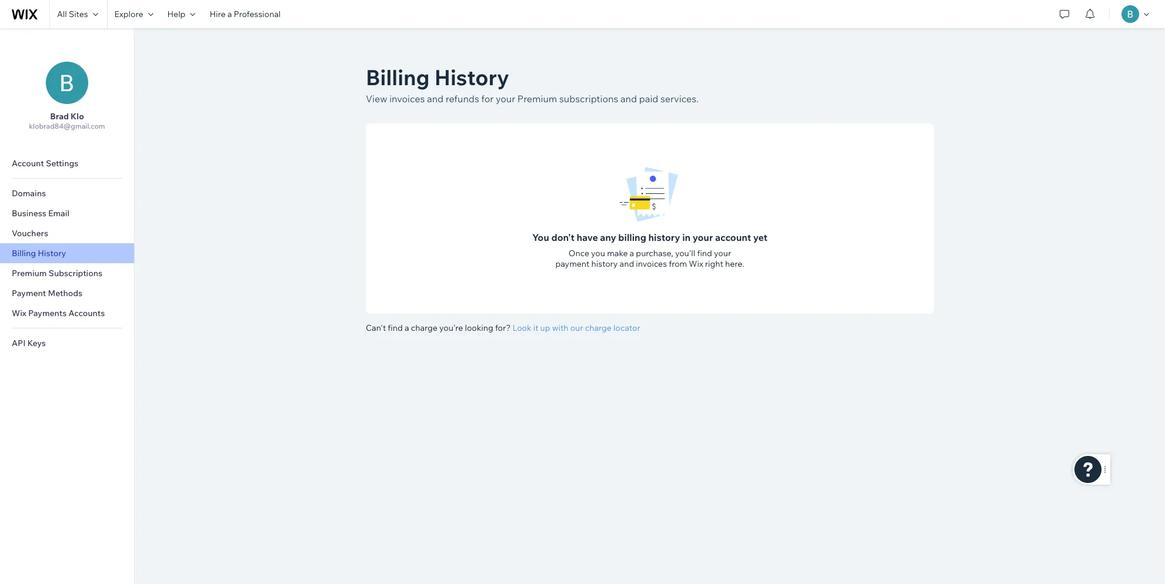 Task type: vqa. For each thing, say whether or not it's contained in the screenshot.
4.3 (22)
no



Task type: describe. For each thing, give the bounding box(es) containing it.
billing history link
[[0, 244, 134, 264]]

your for don't
[[693, 232, 713, 244]]

account settings link
[[0, 154, 134, 174]]

account settings
[[12, 158, 78, 169]]

1 horizontal spatial history
[[649, 232, 680, 244]]

for
[[481, 93, 494, 105]]

paid
[[639, 93, 659, 105]]

premium subscriptions
[[12, 268, 102, 279]]

locator
[[614, 323, 641, 334]]

billing for billing history view invoices and refunds for your premium subscriptions and paid services.
[[366, 64, 430, 91]]

all
[[57, 9, 67, 19]]

payment
[[12, 288, 46, 299]]

business
[[12, 208, 46, 219]]

billing
[[619, 232, 647, 244]]

klo
[[71, 111, 84, 122]]

invoices inside you don't have any billing history in your account yet once you make a purchase, you'll find your payment history and invoices from wix right here.
[[636, 259, 667, 269]]

you
[[591, 248, 605, 259]]

account
[[12, 158, 44, 169]]

klobrad84@gmail.com
[[29, 122, 105, 131]]

2 charge from the left
[[585, 323, 612, 334]]

make
[[607, 248, 628, 259]]

view
[[366, 93, 387, 105]]

and left the refunds
[[427, 93, 444, 105]]

yet
[[753, 232, 768, 244]]

and left paid
[[621, 93, 637, 105]]

business email link
[[0, 204, 134, 224]]

help
[[167, 9, 186, 19]]

and inside you don't have any billing history in your account yet once you make a purchase, you'll find your payment history and invoices from wix right here.
[[620, 259, 634, 269]]

1 horizontal spatial a
[[405, 323, 409, 334]]

methods
[[48, 288, 82, 299]]

refunds
[[446, 93, 479, 105]]

look
[[513, 323, 532, 334]]

payment methods
[[12, 288, 82, 299]]

don't
[[551, 232, 575, 244]]

here.
[[725, 259, 745, 269]]

any
[[600, 232, 616, 244]]

up
[[540, 323, 550, 334]]

payment methods link
[[0, 284, 134, 304]]

for?
[[495, 323, 511, 334]]

brad klo klobrad84@gmail.com
[[29, 111, 105, 131]]

email
[[48, 208, 69, 219]]

sites
[[69, 9, 88, 19]]

purchase,
[[636, 248, 673, 259]]

have
[[577, 232, 598, 244]]

vouchers
[[12, 228, 48, 239]]

subscriptions
[[559, 93, 618, 105]]

0 horizontal spatial find
[[388, 323, 403, 334]]

1 charge from the left
[[411, 323, 438, 334]]



Task type: locate. For each thing, give the bounding box(es) containing it.
billing inside billing history view invoices and refunds for your premium subscriptions and paid services.
[[366, 64, 430, 91]]

account
[[715, 232, 751, 244]]

1 horizontal spatial your
[[693, 232, 713, 244]]

history inside sidebar 'element'
[[38, 248, 66, 259]]

find right you'll
[[697, 248, 712, 259]]

and
[[427, 93, 444, 105], [621, 93, 637, 105], [620, 259, 634, 269]]

wix inside you don't have any billing history in your account yet once you make a purchase, you'll find your payment history and invoices from wix right here.
[[689, 259, 703, 269]]

find inside you don't have any billing history in your account yet once you make a purchase, you'll find your payment history and invoices from wix right here.
[[697, 248, 712, 259]]

charge right our
[[585, 323, 612, 334]]

settings
[[46, 158, 78, 169]]

you
[[532, 232, 549, 244]]

1 vertical spatial invoices
[[636, 259, 667, 269]]

a inside you don't have any billing history in your account yet once you make a purchase, you'll find your payment history and invoices from wix right here.
[[630, 248, 634, 259]]

wix right from
[[689, 259, 703, 269]]

1 vertical spatial wix
[[12, 308, 26, 319]]

can't
[[366, 323, 386, 334]]

in
[[683, 232, 691, 244]]

your down account
[[714, 248, 731, 259]]

it
[[533, 323, 539, 334]]

history for billing history view invoices and refunds for your premium subscriptions and paid services.
[[435, 64, 509, 91]]

billing for billing history
[[12, 248, 36, 259]]

help button
[[160, 0, 203, 28]]

your
[[496, 93, 516, 105], [693, 232, 713, 244], [714, 248, 731, 259]]

1 horizontal spatial wix
[[689, 259, 703, 269]]

0 vertical spatial invoices
[[390, 93, 425, 105]]

1 vertical spatial find
[[388, 323, 403, 334]]

from
[[669, 259, 687, 269]]

all sites
[[57, 9, 88, 19]]

premium right for
[[518, 93, 557, 105]]

invoices right view
[[390, 93, 425, 105]]

wix payments accounts
[[12, 308, 105, 319]]

a right hire
[[227, 9, 232, 19]]

0 vertical spatial billing
[[366, 64, 430, 91]]

1 horizontal spatial invoices
[[636, 259, 667, 269]]

invoices
[[390, 93, 425, 105], [636, 259, 667, 269]]

look it up with our charge locator button
[[513, 323, 641, 334]]

0 horizontal spatial charge
[[411, 323, 438, 334]]

history down any
[[592, 259, 618, 269]]

2 horizontal spatial your
[[714, 248, 731, 259]]

your inside billing history view invoices and refunds for your premium subscriptions and paid services.
[[496, 93, 516, 105]]

domains link
[[0, 184, 134, 204]]

charge
[[411, 323, 438, 334], [585, 323, 612, 334]]

with
[[552, 323, 569, 334]]

history
[[649, 232, 680, 244], [592, 259, 618, 269]]

billing history view invoices and refunds for your premium subscriptions and paid services.
[[366, 64, 699, 105]]

and down billing
[[620, 259, 634, 269]]

0 vertical spatial premium
[[518, 93, 557, 105]]

billing down vouchers at the top left
[[12, 248, 36, 259]]

2 horizontal spatial a
[[630, 248, 634, 259]]

premium
[[518, 93, 557, 105], [12, 268, 47, 279]]

0 horizontal spatial a
[[227, 9, 232, 19]]

once
[[569, 248, 589, 259]]

you'll
[[675, 248, 696, 259]]

premium subscriptions link
[[0, 264, 134, 284]]

0 horizontal spatial your
[[496, 93, 516, 105]]

0 horizontal spatial wix
[[12, 308, 26, 319]]

1 vertical spatial your
[[693, 232, 713, 244]]

billing inside sidebar 'element'
[[12, 248, 36, 259]]

payment
[[556, 259, 590, 269]]

keys
[[27, 338, 46, 349]]

0 vertical spatial history
[[649, 232, 680, 244]]

0 horizontal spatial billing
[[12, 248, 36, 259]]

history up the refunds
[[435, 64, 509, 91]]

1 vertical spatial history
[[38, 248, 66, 259]]

billing
[[366, 64, 430, 91], [12, 248, 36, 259]]

billing history
[[12, 248, 66, 259]]

1 horizontal spatial find
[[697, 248, 712, 259]]

premium inside billing history view invoices and refunds for your premium subscriptions and paid services.
[[518, 93, 557, 105]]

api keys link
[[0, 334, 134, 354]]

history
[[435, 64, 509, 91], [38, 248, 66, 259]]

no invoices image
[[366, 162, 934, 225]]

premium up payment
[[12, 268, 47, 279]]

wix
[[689, 259, 703, 269], [12, 308, 26, 319]]

1 vertical spatial billing
[[12, 248, 36, 259]]

0 vertical spatial history
[[435, 64, 509, 91]]

history inside billing history view invoices and refunds for your premium subscriptions and paid services.
[[435, 64, 509, 91]]

invoices inside billing history view invoices and refunds for your premium subscriptions and paid services.
[[390, 93, 425, 105]]

payments
[[28, 308, 67, 319]]

history up the purchase,
[[649, 232, 680, 244]]

looking
[[465, 323, 493, 334]]

right
[[705, 259, 724, 269]]

api keys
[[12, 338, 46, 349]]

1 vertical spatial a
[[630, 248, 634, 259]]

2 vertical spatial a
[[405, 323, 409, 334]]

wix down payment
[[12, 308, 26, 319]]

domains
[[12, 188, 46, 199]]

a right can't
[[405, 323, 409, 334]]

hire
[[210, 9, 226, 19]]

your for history
[[496, 93, 516, 105]]

api
[[12, 338, 26, 349]]

services.
[[661, 93, 699, 105]]

can't find a charge you're looking for? look it up with our charge locator
[[366, 323, 641, 334]]

hire a professional link
[[203, 0, 288, 28]]

1 horizontal spatial billing
[[366, 64, 430, 91]]

brad
[[50, 111, 69, 122]]

0 horizontal spatial invoices
[[390, 93, 425, 105]]

professional
[[234, 9, 281, 19]]

0 vertical spatial a
[[227, 9, 232, 19]]

history for billing history
[[38, 248, 66, 259]]

1 vertical spatial history
[[592, 259, 618, 269]]

history up premium subscriptions
[[38, 248, 66, 259]]

you're
[[439, 323, 463, 334]]

hire a professional
[[210, 9, 281, 19]]

0 horizontal spatial history
[[38, 248, 66, 259]]

0 horizontal spatial premium
[[12, 268, 47, 279]]

our
[[570, 323, 583, 334]]

accounts
[[69, 308, 105, 319]]

vouchers link
[[0, 224, 134, 244]]

billing up view
[[366, 64, 430, 91]]

0 vertical spatial find
[[697, 248, 712, 259]]

wix inside sidebar 'element'
[[12, 308, 26, 319]]

premium inside premium subscriptions link
[[12, 268, 47, 279]]

1 horizontal spatial premium
[[518, 93, 557, 105]]

invoices left from
[[636, 259, 667, 269]]

1 horizontal spatial history
[[435, 64, 509, 91]]

charge left you're
[[411, 323, 438, 334]]

1 vertical spatial premium
[[12, 268, 47, 279]]

sidebar element
[[0, 28, 135, 585]]

0 horizontal spatial history
[[592, 259, 618, 269]]

your right in
[[693, 232, 713, 244]]

a
[[227, 9, 232, 19], [630, 248, 634, 259], [405, 323, 409, 334]]

find right can't
[[388, 323, 403, 334]]

wix payments accounts link
[[0, 304, 134, 324]]

subscriptions
[[49, 268, 102, 279]]

business email
[[12, 208, 69, 219]]

0 vertical spatial your
[[496, 93, 516, 105]]

you don't have any billing history in your account yet once you make a purchase, you'll find your payment history and invoices from wix right here.
[[532, 232, 768, 269]]

0 vertical spatial wix
[[689, 259, 703, 269]]

explore
[[114, 9, 143, 19]]

find
[[697, 248, 712, 259], [388, 323, 403, 334]]

your right for
[[496, 93, 516, 105]]

a right make
[[630, 248, 634, 259]]

1 horizontal spatial charge
[[585, 323, 612, 334]]

2 vertical spatial your
[[714, 248, 731, 259]]



